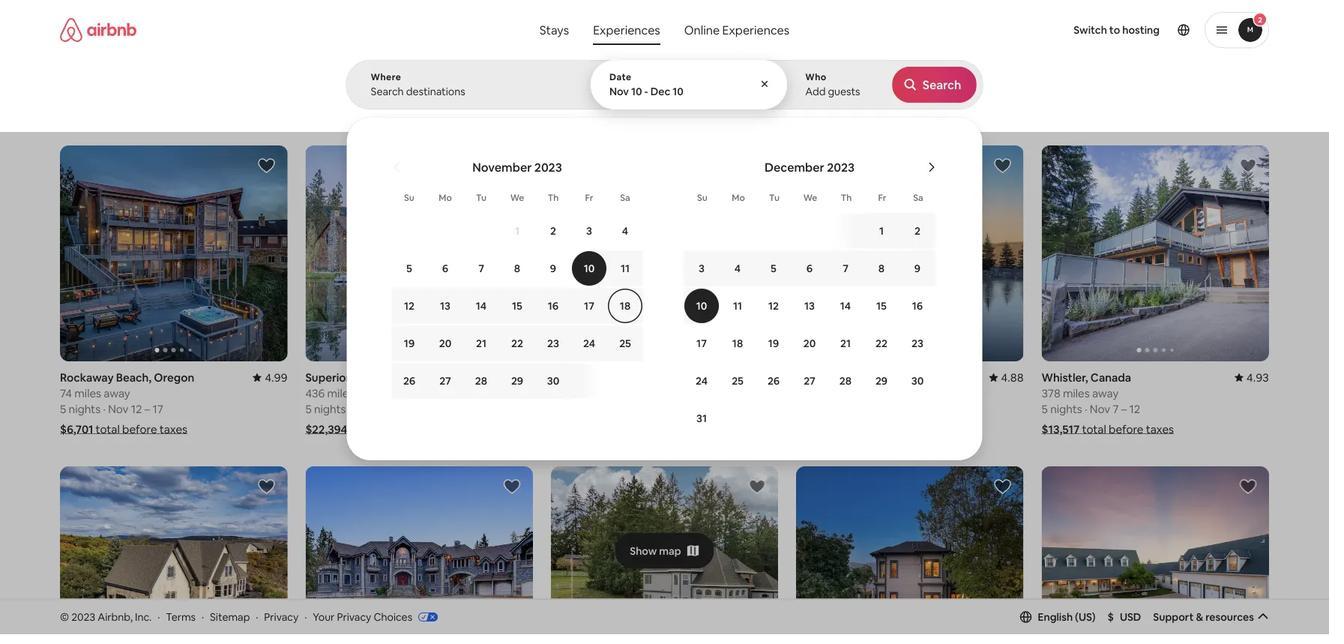 Task type: locate. For each thing, give the bounding box(es) containing it.
away inside whistler, canada 378 miles away 5 nights · nov 7 – 12 $13,517 total before taxes
[[1093, 386, 1119, 401]]

miles down dundee,
[[566, 386, 593, 401]]

5
[[407, 262, 412, 275], [771, 262, 777, 275], [60, 402, 66, 416], [305, 402, 312, 416], [1042, 402, 1048, 416]]

1 horizontal spatial 2 button
[[900, 213, 936, 249]]

7 button
[[463, 250, 499, 286], [828, 250, 864, 286]]

1 27 from the left
[[440, 374, 451, 388]]

1 horizontal spatial 19 button
[[756, 325, 792, 361]]

1 28 from the left
[[475, 374, 488, 388]]

we down december 2023
[[804, 192, 818, 204]]

3 nights from the left
[[1051, 402, 1083, 416]]

1 horizontal spatial canada
[[1091, 370, 1132, 385]]

2 21 from the left
[[841, 337, 851, 350]]

1 horizontal spatial tu
[[769, 192, 780, 204]]

16 button
[[535, 288, 571, 324], [900, 288, 936, 324]]

27
[[440, 374, 451, 388], [804, 374, 816, 388]]

away inside superior, montana 436 miles away
[[357, 386, 383, 401]]

we
[[510, 192, 524, 204], [804, 192, 818, 204]]

0 horizontal spatial 5 button
[[391, 250, 427, 286]]

28 left 5.0 out of 5 average rating 'image'
[[475, 374, 488, 388]]

0 vertical spatial 10 button
[[571, 250, 607, 286]]

miles for 664
[[819, 386, 846, 401]]

1 6 from the left
[[442, 262, 449, 275]]

· inside whistler, canada 378 miles away 5 nights · nov 7 – 12 $13,517 total before taxes
[[1085, 402, 1088, 416]]

0 horizontal spatial we
[[510, 192, 524, 204]]

1 horizontal spatial 24 button
[[684, 363, 720, 399]]

before down beach,
[[122, 422, 157, 437]]

miles down whistler,
[[1063, 386, 1090, 401]]

2 nights from the left
[[314, 402, 346, 416]]

we down november 2023
[[510, 192, 524, 204]]

1 horizontal spatial 29
[[876, 374, 888, 388]]

15 for first 15 button from left
[[512, 299, 523, 313]]

before right $13,517 on the right bottom of the page
[[1109, 422, 1144, 437]]

24
[[583, 337, 595, 350], [696, 374, 708, 388]]

miles
[[74, 386, 101, 401], [327, 386, 354, 401], [566, 386, 593, 401], [819, 386, 846, 401], [1063, 386, 1090, 401]]

1 horizontal spatial mo
[[732, 192, 745, 204]]

15 button
[[499, 288, 535, 324], [864, 288, 900, 324]]

2 13 from the left
[[805, 299, 815, 313]]

1 horizontal spatial 12 button
[[756, 288, 792, 324]]

display total before taxes switch
[[1230, 95, 1257, 113]]

1 horizontal spatial 14
[[840, 299, 851, 313]]

13 for 2nd 13 button from the right
[[440, 299, 451, 313]]

1 before from the left
[[122, 422, 157, 437]]

28 right carbon,
[[840, 374, 852, 388]]

canada for 378 miles away
[[1091, 370, 1132, 385]]

canada inside whistler, canada 378 miles away 5 nights · nov 7 – 12 $13,517 total before taxes
[[1091, 370, 1132, 385]]

nov inside date nov 10 - dec 10
[[610, 85, 629, 98]]

0 horizontal spatial privacy
[[264, 610, 299, 624]]

11 button
[[607, 250, 643, 286], [720, 288, 756, 324]]

19 button
[[391, 325, 427, 361], [756, 325, 792, 361]]

taxes inside whistler, canada 378 miles away 5 nights · nov 7 – 12 $13,517 total before taxes
[[1146, 422, 1174, 437]]

2 privacy from the left
[[337, 610, 371, 624]]

1 horizontal spatial 11 button
[[720, 288, 756, 324]]

1 horizontal spatial 3 button
[[684, 250, 720, 286]]

– inside rockaway beach, oregon 74 miles away 5 nights · nov 12 – 17 $6,701 total before taxes
[[144, 402, 150, 416]]

canada right whistler,
[[1091, 370, 1132, 385]]

2 16 from the left
[[912, 299, 923, 313]]

4.88 out of 5 average rating image
[[989, 370, 1024, 385]]

1 horizontal spatial sa
[[914, 192, 924, 204]]

2023
[[535, 159, 562, 175], [827, 159, 855, 175], [71, 610, 95, 624]]

1 horizontal spatial 9 button
[[900, 250, 936, 286]]

4.99 out of 5 average rating image
[[253, 370, 288, 385]]

off-the-grid
[[604, 111, 656, 122]]

add
[[806, 85, 826, 98]]

24 up 31 button
[[696, 374, 708, 388]]

your privacy choices
[[313, 610, 413, 624]]

miles down rockaway
[[74, 386, 101, 401]]

tiny
[[680, 111, 697, 123]]

0 horizontal spatial 30
[[547, 374, 560, 388]]

stays button
[[528, 15, 581, 45]]

0 vertical spatial 18
[[620, 299, 631, 313]]

2 horizontal spatial 7
[[1113, 402, 1119, 416]]

0 horizontal spatial 6 button
[[427, 250, 463, 286]]

0 horizontal spatial 17 button
[[571, 288, 607, 324]]

4 button
[[607, 213, 643, 249], [720, 250, 756, 286]]

2 horizontal spatial 2
[[1258, 15, 1263, 24]]

11
[[621, 262, 630, 275], [733, 299, 742, 313]]

1 vertical spatial 11 button
[[720, 288, 756, 324]]

houseboats
[[978, 111, 1029, 122]]

(us)
[[1075, 610, 1096, 624]]

1 21 button from the left
[[463, 325, 499, 361]]

22 button up 5.0 out of 5 average rating 'image'
[[499, 325, 535, 361]]

0 horizontal spatial 9 button
[[535, 250, 571, 286]]

2 total from the left
[[1082, 422, 1107, 437]]

· down rockaway
[[103, 402, 106, 416]]

1 horizontal spatial 15
[[877, 299, 887, 313]]

4.93 out of 5 average rating image
[[1235, 370, 1270, 385]]

$ usd
[[1108, 610, 1142, 624]]

5 miles from the left
[[1063, 386, 1090, 401]]

1 horizontal spatial 16 button
[[900, 288, 936, 324]]

1 horizontal spatial 7 button
[[828, 250, 864, 286]]

2 6 from the left
[[807, 262, 813, 275]]

experiences
[[593, 22, 660, 37], [723, 22, 790, 37]]

24 button up dundee,
[[571, 325, 607, 361]]

0 horizontal spatial before
[[122, 422, 157, 437]]

1 sa from the left
[[620, 192, 630, 204]]

0 horizontal spatial 24
[[583, 337, 595, 350]]

calendar application
[[364, 143, 1330, 441]]

canada inside the carbon, canada 664 miles away
[[841, 370, 882, 385]]

away for 664
[[848, 386, 875, 401]]

0 horizontal spatial 20 button
[[427, 325, 463, 361]]

none search field containing stays
[[346, 0, 1330, 460]]

2 we from the left
[[804, 192, 818, 204]]

1 horizontal spatial 2
[[915, 224, 921, 238]]

6
[[442, 262, 449, 275], [807, 262, 813, 275]]

1 horizontal spatial 27
[[804, 374, 816, 388]]

1 19 from the left
[[404, 337, 415, 350]]

tu down november
[[476, 192, 487, 204]]

3 miles from the left
[[566, 386, 593, 401]]

2 horizontal spatial nights
[[1051, 402, 1083, 416]]

1 vertical spatial 3 button
[[684, 250, 720, 286]]

experiences inside button
[[593, 22, 660, 37]]

2 su from the left
[[697, 192, 708, 204]]

1 horizontal spatial 2023
[[535, 159, 562, 175]]

6 button
[[427, 250, 463, 286], [792, 250, 828, 286]]

nov inside whistler, canada 378 miles away 5 nights · nov 7 – 12 $13,517 total before taxes
[[1090, 402, 1111, 416]]

superior,
[[305, 370, 352, 385]]

0 horizontal spatial experiences
[[593, 22, 660, 37]]

2 horizontal spatial –
[[1122, 402, 1127, 416]]

2023 right ©
[[71, 610, 95, 624]]

0 horizontal spatial 8 button
[[499, 250, 535, 286]]

1 14 button from the left
[[463, 288, 499, 324]]

5 away from the left
[[1093, 386, 1119, 401]]

0 horizontal spatial fr
[[585, 192, 594, 204]]

miles inside 'dundee, oregon 45 miles away'
[[566, 386, 593, 401]]

oregon right beach,
[[154, 370, 194, 385]]

4 miles from the left
[[819, 386, 846, 401]]

1 horizontal spatial 11
[[733, 299, 742, 313]]

canada
[[841, 370, 882, 385], [1091, 370, 1132, 385]]

2 oregon from the left
[[598, 370, 639, 385]]

3 – from the left
[[1122, 402, 1127, 416]]

add to wishlist: carbon, canada image
[[994, 157, 1012, 175]]

support
[[1154, 610, 1194, 624]]

24 button
[[571, 325, 607, 361], [684, 363, 720, 399]]

1 horizontal spatial 8 button
[[864, 250, 900, 286]]

away right 378
[[1093, 386, 1119, 401]]

4 away from the left
[[848, 386, 875, 401]]

7
[[479, 262, 484, 275], [843, 262, 849, 275], [1113, 402, 1119, 416]]

20
[[439, 337, 452, 350], [804, 337, 816, 350]]

26 left 664
[[768, 374, 780, 388]]

14 button
[[463, 288, 499, 324], [828, 288, 864, 324]]

total right $6,701
[[96, 422, 120, 437]]

2 21 button from the left
[[828, 325, 864, 361]]

nights up $22,394
[[314, 402, 346, 416]]

1 total from the left
[[96, 422, 120, 437]]

th down november 2023
[[548, 192, 559, 204]]

1 canada from the left
[[841, 370, 882, 385]]

1 horizontal spatial 22
[[876, 337, 888, 350]]

switch to hosting
[[1074, 23, 1160, 37]]

group
[[60, 75, 1029, 133], [60, 145, 288, 362], [305, 145, 533, 362], [551, 145, 779, 362], [797, 145, 1024, 362], [1042, 145, 1270, 362], [60, 467, 288, 635], [305, 467, 533, 635], [551, 467, 779, 635], [797, 467, 1024, 635], [1042, 467, 1270, 635]]

1 28 button from the left
[[463, 363, 499, 399]]

22 up 5.0 out of 5 average rating 'image'
[[511, 337, 523, 350]]

1 horizontal spatial before
[[1109, 422, 1144, 437]]

1 horizontal spatial 3
[[699, 262, 705, 275]]

25 button up 'dundee, oregon 45 miles away'
[[607, 325, 643, 361]]

sitemap link
[[210, 610, 250, 624]]

10
[[631, 85, 642, 98], [673, 85, 684, 98], [584, 262, 595, 275], [696, 299, 707, 313]]

4.93
[[1247, 370, 1270, 385]]

16 for first the 16 button from the right
[[912, 299, 923, 313]]

9 button
[[535, 250, 571, 286], [900, 250, 936, 286]]

0 horizontal spatial 21
[[476, 337, 487, 350]]

0 horizontal spatial 14
[[476, 299, 487, 313]]

miles inside whistler, canada 378 miles away 5 nights · nov 7 – 12 $13,517 total before taxes
[[1063, 386, 1090, 401]]

1 experiences from the left
[[593, 22, 660, 37]]

english (us) button
[[1020, 610, 1096, 624]]

1 9 from the left
[[550, 262, 557, 275]]

1 horizontal spatial 20
[[804, 337, 816, 350]]

0 horizontal spatial 4
[[622, 224, 629, 238]]

add to wishlist: sonora, california image
[[1240, 478, 1258, 496]]

miles inside rockaway beach, oregon 74 miles away 5 nights · nov 12 – 17 $6,701 total before taxes
[[74, 386, 101, 401]]

0 horizontal spatial nights
[[69, 402, 101, 416]]

3
[[586, 224, 592, 238], [699, 262, 705, 275]]

22 up the carbon, canada 664 miles away
[[876, 337, 888, 350]]

nov
[[610, 85, 629, 98], [108, 402, 129, 416], [354, 402, 374, 416], [1090, 402, 1111, 416]]

1 horizontal spatial 13
[[805, 299, 815, 313]]

add to wishlist: geyserville, california image
[[994, 478, 1012, 496]]

1 horizontal spatial total
[[1082, 422, 1107, 437]]

27 for 1st the '27' button from left
[[440, 374, 451, 388]]

5.0 out of 5 average rating image
[[505, 370, 533, 385]]

away down beach,
[[104, 386, 130, 401]]

11 for 11 button to the bottom
[[733, 299, 742, 313]]

away for 45
[[595, 386, 622, 401]]

historical
[[818, 111, 858, 122]]

2 15 from the left
[[877, 299, 887, 313]]

0 horizontal spatial mo
[[439, 192, 452, 204]]

1 nights from the left
[[69, 402, 101, 416]]

22
[[511, 337, 523, 350], [876, 337, 888, 350]]

1 16 from the left
[[548, 299, 559, 313]]

0 horizontal spatial 24 button
[[571, 325, 607, 361]]

away inside the carbon, canada 664 miles away
[[848, 386, 875, 401]]

26 right montana on the left bottom of page
[[403, 374, 416, 388]]

0 vertical spatial 25 button
[[607, 325, 643, 361]]

whistler, canada 378 miles away 5 nights · nov 7 – 12 $13,517 total before taxes
[[1042, 370, 1174, 437]]

13 button
[[427, 288, 463, 324], [792, 288, 828, 324]]

74
[[60, 386, 72, 401]]

· down whistler,
[[1085, 402, 1088, 416]]

30 button
[[535, 363, 605, 399], [900, 363, 936, 399]]

29 button right carbon,
[[864, 363, 900, 399]]

total right $13,517 on the right bottom of the page
[[1082, 422, 1107, 437]]

2 26 from the left
[[768, 374, 780, 388]]

24 up dundee,
[[583, 337, 595, 350]]

experiences right online
[[723, 22, 790, 37]]

7 inside whistler, canada 378 miles away 5 nights · nov 7 – 12 $13,517 total before taxes
[[1113, 402, 1119, 416]]

0 horizontal spatial sa
[[620, 192, 630, 204]]

0 horizontal spatial 13 button
[[427, 288, 463, 324]]

miles inside superior, montana 436 miles away
[[327, 386, 354, 401]]

2 miles from the left
[[327, 386, 354, 401]]

18
[[620, 299, 631, 313], [733, 337, 743, 350]]

2 th from the left
[[841, 192, 852, 204]]

378
[[1042, 386, 1061, 401]]

miles for 378
[[1063, 386, 1090, 401]]

1 2 button from the left
[[535, 213, 571, 249]]

12 button
[[391, 288, 427, 324], [756, 288, 792, 324]]

5 button
[[391, 250, 427, 286], [756, 250, 792, 286]]

8
[[514, 262, 521, 275], [879, 262, 885, 275]]

2 20 button from the left
[[792, 325, 828, 361]]

away right 664
[[848, 386, 875, 401]]

1 horizontal spatial 25 button
[[720, 363, 756, 399]]

2 taxes from the left
[[1146, 422, 1174, 437]]

27 button
[[427, 363, 463, 399], [792, 363, 828, 399]]

support & resources button
[[1154, 610, 1270, 624]]

privacy
[[264, 610, 299, 624], [337, 610, 371, 624]]

2023 for november
[[535, 159, 562, 175]]

5 inside whistler, canada 378 miles away 5 nights · nov 7 – 12 $13,517 total before taxes
[[1042, 402, 1048, 416]]

1 th from the left
[[548, 192, 559, 204]]

28
[[475, 374, 488, 388], [840, 374, 852, 388]]

2 23 button from the left
[[900, 325, 936, 361]]

28 button
[[463, 363, 499, 399], [828, 363, 864, 399]]

0 horizontal spatial 12 button
[[391, 288, 427, 324]]

1 vertical spatial 17 button
[[684, 325, 720, 361]]

1 horizontal spatial th
[[841, 192, 852, 204]]

group containing amazing views
[[60, 75, 1029, 133]]

1 30 button from the left
[[535, 363, 605, 399]]

1 horizontal spatial 5 button
[[756, 250, 792, 286]]

0 horizontal spatial 13
[[440, 299, 451, 313]]

tu
[[476, 192, 487, 204], [769, 192, 780, 204]]

away inside 'dundee, oregon 45 miles away'
[[595, 386, 622, 401]]

17 inside rockaway beach, oregon 74 miles away 5 nights · nov 12 – 17 $6,701 total before taxes
[[153, 402, 163, 416]]

1 vertical spatial 11
[[733, 299, 742, 313]]

canada right carbon,
[[841, 370, 882, 385]]

nights up $13,517 on the right bottom of the page
[[1051, 402, 1083, 416]]

2 8 from the left
[[879, 262, 885, 275]]

1 horizontal spatial fr
[[878, 192, 887, 204]]

26 button left 664
[[756, 363, 792, 399]]

privacy left your at bottom left
[[264, 610, 299, 624]]

2 30 from the left
[[912, 374, 924, 388]]

th down december 2023
[[841, 192, 852, 204]]

1 horizontal spatial –
[[390, 402, 396, 416]]

november
[[473, 159, 532, 175]]

date
[[610, 71, 632, 83]]

1 vertical spatial 4 button
[[720, 250, 756, 286]]

1 8 button from the left
[[499, 250, 535, 286]]

5 nights
[[305, 402, 346, 416]]

1 21 from the left
[[476, 337, 487, 350]]

11 for leftmost 11 button
[[621, 262, 630, 275]]

2 27 button from the left
[[792, 363, 828, 399]]

0 horizontal spatial 2
[[550, 224, 556, 238]]

1 13 from the left
[[440, 299, 451, 313]]

16 for 1st the 16 button from left
[[548, 299, 559, 313]]

2 26 button from the left
[[756, 363, 792, 399]]

1 vertical spatial 25
[[732, 374, 744, 388]]

1 horizontal spatial 28 button
[[828, 363, 864, 399]]

privacy right your at bottom left
[[337, 610, 371, 624]]

miles down carbon,
[[819, 386, 846, 401]]

1 horizontal spatial 13 button
[[792, 288, 828, 324]]

1 horizontal spatial 16
[[912, 299, 923, 313]]

montana
[[355, 370, 401, 385]]

1 vertical spatial 18 button
[[720, 325, 756, 361]]

None search field
[[346, 0, 1330, 460]]

2 5 button from the left
[[756, 250, 792, 286]]

1 – from the left
[[144, 402, 150, 416]]

28 button right 664
[[828, 363, 864, 399]]

· right terms
[[202, 610, 204, 624]]

13
[[440, 299, 451, 313], [805, 299, 815, 313]]

add to wishlist: rockaway beach, oregon image
[[258, 157, 276, 175]]

25 left 664
[[732, 374, 744, 388]]

1 horizontal spatial 8
[[879, 262, 885, 275]]

2 mo from the left
[[732, 192, 745, 204]]

24 button up 31 button
[[684, 363, 720, 399]]

0 horizontal spatial 14 button
[[463, 288, 499, 324]]

29 left 45
[[511, 374, 523, 388]]

1 horizontal spatial 14 button
[[828, 288, 864, 324]]

nights up $6,701
[[69, 402, 101, 416]]

24 for the top 24 'button'
[[583, 337, 595, 350]]

0 horizontal spatial canada
[[841, 370, 882, 385]]

22 button
[[499, 325, 535, 361], [864, 325, 900, 361]]

29 right carbon,
[[876, 374, 888, 388]]

1 horizontal spatial 25
[[732, 374, 744, 388]]

26 button up nov 12 – 17
[[391, 363, 427, 399]]

45
[[551, 386, 564, 401]]

1 horizontal spatial 6
[[807, 262, 813, 275]]

1 26 button from the left
[[391, 363, 427, 399]]

0 horizontal spatial 1
[[515, 224, 520, 238]]

© 2023 airbnb, inc. ·
[[60, 610, 160, 624]]

miles inside the carbon, canada 664 miles away
[[819, 386, 846, 401]]

28 button left 5.0 out of 5 average rating 'image'
[[463, 363, 499, 399]]

miles down superior,
[[327, 386, 354, 401]]

19
[[404, 337, 415, 350], [769, 337, 779, 350]]

1 horizontal spatial 28
[[840, 374, 852, 388]]

1 miles from the left
[[74, 386, 101, 401]]

1 vertical spatial 24
[[696, 374, 708, 388]]

10 button
[[571, 250, 607, 286], [684, 288, 720, 324]]

0 horizontal spatial 23
[[547, 337, 559, 350]]

1 horizontal spatial 18
[[733, 337, 743, 350]]

Where field
[[371, 85, 567, 98]]

what can we help you find? tab list
[[528, 15, 672, 45]]

1 mo from the left
[[439, 192, 452, 204]]

2 27 from the left
[[804, 374, 816, 388]]

experiences up date
[[593, 22, 660, 37]]

add to wishlist: superior, montana image
[[503, 157, 521, 175]]

2023 right add to wishlist: superior, montana image
[[535, 159, 562, 175]]

2023 right december
[[827, 159, 855, 175]]

15 for second 15 button from left
[[877, 299, 887, 313]]

1 horizontal spatial nights
[[314, 402, 346, 416]]

homes right tiny
[[699, 111, 728, 123]]

29
[[511, 374, 523, 388], [876, 374, 888, 388]]

· inside rockaway beach, oregon 74 miles away 5 nights · nov 12 – 17 $6,701 total before taxes
[[103, 402, 106, 416]]

1 30 from the left
[[547, 374, 560, 388]]

25 up 'dundee, oregon 45 miles away'
[[619, 337, 631, 350]]

2 for 2nd 2 button from the left
[[915, 224, 921, 238]]

25 button up 31 button
[[720, 363, 756, 399]]

th
[[548, 192, 559, 204], [841, 192, 852, 204]]

2 before from the left
[[1109, 422, 1144, 437]]

2 button
[[535, 213, 571, 249], [900, 213, 936, 249]]

0 horizontal spatial 19 button
[[391, 325, 427, 361]]

away down montana on the left bottom of page
[[357, 386, 383, 401]]

before inside rockaway beach, oregon 74 miles away 5 nights · nov 12 – 17 $6,701 total before taxes
[[122, 422, 157, 437]]

1 13 button from the left
[[427, 288, 463, 324]]

add to wishlist: dundee, oregon image
[[749, 157, 767, 175]]

airbnb,
[[98, 610, 133, 624]]

oregon right dundee,
[[598, 370, 639, 385]]

miles for 436
[[327, 386, 354, 401]]

2 canada from the left
[[1091, 370, 1132, 385]]

privacy link
[[264, 610, 299, 624]]

5 inside rockaway beach, oregon 74 miles away 5 nights · nov 12 – 17 $6,701 total before taxes
[[60, 402, 66, 416]]

29 button left 45
[[499, 363, 535, 399]]

0 horizontal spatial homes
[[699, 111, 728, 123]]

0 vertical spatial 17 button
[[571, 288, 607, 324]]

1 taxes from the left
[[160, 422, 187, 437]]

online experiences
[[684, 22, 790, 37]]

0 vertical spatial 4 button
[[607, 213, 643, 249]]

rockaway beach, oregon 74 miles away 5 nights · nov 12 – 17 $6,701 total before taxes
[[60, 370, 194, 437]]

2 12 button from the left
[[756, 288, 792, 324]]

taxes
[[160, 422, 187, 437], [1146, 422, 1174, 437]]

homes right "historical"
[[860, 111, 888, 122]]

1 horizontal spatial oregon
[[598, 370, 639, 385]]

©
[[60, 610, 69, 624]]

0 horizontal spatial 6
[[442, 262, 449, 275]]

2 13 button from the left
[[792, 288, 828, 324]]

17
[[584, 299, 595, 313], [697, 337, 707, 350], [153, 402, 163, 416], [398, 402, 409, 416]]

oregon
[[154, 370, 194, 385], [598, 370, 639, 385]]

1 29 from the left
[[511, 374, 523, 388]]

tu down december
[[769, 192, 780, 204]]

1 oregon from the left
[[154, 370, 194, 385]]

22 button up the carbon, canada 664 miles away
[[864, 325, 900, 361]]

canada for 664 miles away
[[841, 370, 882, 385]]

12 inside whistler, canada 378 miles away 5 nights · nov 7 – 12 $13,517 total before taxes
[[1130, 402, 1141, 416]]

away down dundee,
[[595, 386, 622, 401]]



Task type: describe. For each thing, give the bounding box(es) containing it.
1 12 button from the left
[[391, 288, 427, 324]]

2 button
[[1205, 12, 1270, 48]]

sitemap
[[210, 610, 250, 624]]

3 for bottom 3 button
[[699, 262, 705, 275]]

your privacy choices link
[[313, 610, 438, 625]]

2 29 button from the left
[[864, 363, 900, 399]]

homes for tiny homes
[[699, 111, 728, 123]]

2 8 button from the left
[[864, 250, 900, 286]]

2 9 button from the left
[[900, 250, 936, 286]]

0 horizontal spatial 3 button
[[571, 213, 607, 249]]

date nov 10 - dec 10
[[610, 71, 684, 98]]

0 horizontal spatial 11 button
[[607, 250, 643, 286]]

1 horizontal spatial 17 button
[[684, 325, 720, 361]]

terms
[[166, 610, 196, 624]]

usd
[[1120, 610, 1142, 624]]

terms · sitemap · privacy ·
[[166, 610, 307, 624]]

2 14 from the left
[[840, 299, 851, 313]]

terms link
[[166, 610, 196, 624]]

5.0
[[517, 370, 533, 385]]

1 23 button from the left
[[535, 325, 571, 361]]

away for 378
[[1093, 386, 1119, 401]]

2 – from the left
[[390, 402, 396, 416]]

experiences button
[[581, 15, 672, 45]]

who
[[806, 71, 827, 83]]

cabins
[[391, 111, 420, 123]]

1 26 from the left
[[403, 374, 416, 388]]

· left your at bottom left
[[305, 610, 307, 624]]

1 vertical spatial 25 button
[[720, 363, 756, 399]]

nov 12 – 17
[[354, 402, 409, 416]]

taxes inside rockaway beach, oregon 74 miles away 5 nights · nov 12 – 17 $6,701 total before taxes
[[160, 422, 187, 437]]

experiences tab panel
[[346, 60, 1330, 460]]

hosting
[[1123, 23, 1160, 37]]

2 1 from the left
[[880, 224, 884, 238]]

$22,394 button
[[305, 422, 442, 437]]

· left privacy link
[[256, 610, 258, 624]]

online experiences link
[[672, 15, 802, 45]]

english
[[1038, 610, 1073, 624]]

1 we from the left
[[510, 192, 524, 204]]

total inside whistler, canada 378 miles away 5 nights · nov 7 – 12 $13,517 total before taxes
[[1082, 422, 1107, 437]]

12 inside rockaway beach, oregon 74 miles away 5 nights · nov 12 – 17 $6,701 total before taxes
[[131, 402, 142, 416]]

$
[[1108, 610, 1114, 624]]

2 15 button from the left
[[864, 288, 900, 324]]

2 tu from the left
[[769, 192, 780, 204]]

nov inside rockaway beach, oregon 74 miles away 5 nights · nov 12 – 17 $6,701 total before taxes
[[108, 402, 129, 416]]

1 tu from the left
[[476, 192, 487, 204]]

1 20 button from the left
[[427, 325, 463, 361]]

2 29 from the left
[[876, 374, 888, 388]]

dundee,
[[551, 370, 596, 385]]

1 horizontal spatial 4 button
[[720, 250, 756, 286]]

mansions
[[452, 111, 491, 123]]

1 vertical spatial 4
[[735, 262, 741, 275]]

4.88
[[1001, 370, 1024, 385]]

tiny homes
[[680, 111, 728, 123]]

$13,517
[[1042, 422, 1080, 437]]

off-
[[604, 111, 621, 122]]

oregon inside 'dundee, oregon 45 miles away'
[[598, 370, 639, 385]]

2 6 button from the left
[[792, 250, 828, 286]]

2 16 button from the left
[[900, 288, 936, 324]]

4.99
[[265, 370, 288, 385]]

add to wishlist: whistler, canada image
[[1240, 157, 1258, 175]]

0 horizontal spatial 7
[[479, 262, 484, 275]]

0 horizontal spatial 18
[[620, 299, 631, 313]]

0 vertical spatial 24 button
[[571, 325, 607, 361]]

1 8 from the left
[[514, 262, 521, 275]]

1 14 from the left
[[476, 299, 487, 313]]

1 fr from the left
[[585, 192, 594, 204]]

1 20 from the left
[[439, 337, 452, 350]]

2 30 button from the left
[[900, 363, 936, 399]]

your
[[313, 610, 335, 624]]

1 29 button from the left
[[499, 363, 535, 399]]

rockaway
[[60, 370, 114, 385]]

2 22 from the left
[[876, 337, 888, 350]]

amazing views
[[516, 111, 580, 122]]

2 1 button from the left
[[830, 213, 900, 249]]

1 6 button from the left
[[427, 250, 463, 286]]

2 22 button from the left
[[864, 325, 900, 361]]

1 22 button from the left
[[499, 325, 535, 361]]

rooms
[[325, 111, 354, 123]]

1 vertical spatial 18
[[733, 337, 743, 350]]

2 28 button from the left
[[828, 363, 864, 399]]

0 horizontal spatial 4 button
[[607, 213, 643, 249]]

1 horizontal spatial 10 button
[[684, 288, 720, 324]]

privacy inside your privacy choices link
[[337, 610, 371, 624]]

show map button
[[615, 533, 714, 569]]

before inside whistler, canada 378 miles away 5 nights · nov 7 – 12 $13,517 total before taxes
[[1109, 422, 1144, 437]]

profile element
[[815, 0, 1270, 60]]

1 9 button from the left
[[535, 250, 571, 286]]

oregon inside rockaway beach, oregon 74 miles away 5 nights · nov 12 – 17 $6,701 total before taxes
[[154, 370, 194, 385]]

add to wishlist: park city, utah image
[[258, 478, 276, 496]]

1 16 button from the left
[[535, 288, 571, 324]]

24 for bottommost 24 'button'
[[696, 374, 708, 388]]

0 vertical spatial 25
[[619, 337, 631, 350]]

436
[[305, 386, 325, 401]]

1 27 button from the left
[[427, 363, 463, 399]]

27 for 2nd the '27' button
[[804, 374, 816, 388]]

1 22 from the left
[[511, 337, 523, 350]]

where
[[371, 71, 401, 83]]

carbon,
[[797, 370, 839, 385]]

1 horizontal spatial 18 button
[[720, 325, 756, 361]]

superior, montana 436 miles away
[[305, 370, 401, 401]]

2 inside 2 dropdown button
[[1258, 15, 1263, 24]]

miles for 45
[[566, 386, 593, 401]]

whistler,
[[1042, 370, 1089, 385]]

views
[[556, 111, 580, 122]]

1 19 button from the left
[[391, 325, 427, 361]]

0 horizontal spatial 18 button
[[607, 288, 643, 324]]

$6,701
[[60, 422, 93, 437]]

carbon, canada 664 miles away
[[797, 370, 882, 401]]

away for 436
[[357, 386, 383, 401]]

1 privacy from the left
[[264, 610, 299, 624]]

1 7 button from the left
[[463, 250, 499, 286]]

1 vertical spatial 24 button
[[684, 363, 720, 399]]

skiing
[[921, 111, 946, 123]]

choices
[[374, 610, 413, 624]]

2023 for ©
[[71, 610, 95, 624]]

2 experiences from the left
[[723, 22, 790, 37]]

2 14 button from the left
[[828, 288, 864, 324]]

· right inc.
[[158, 610, 160, 624]]

guests
[[828, 85, 861, 98]]

nights inside whistler, canada 378 miles away 5 nights · nov 7 – 12 $13,517 total before taxes
[[1051, 402, 1083, 416]]

2 2 button from the left
[[900, 213, 936, 249]]

to
[[1110, 23, 1121, 37]]

english (us)
[[1038, 610, 1096, 624]]

2 fr from the left
[[878, 192, 887, 204]]

2 sa from the left
[[914, 192, 924, 204]]

december 2023
[[765, 159, 855, 175]]

add to wishlist: arlington, washington image
[[503, 478, 521, 496]]

31 button
[[684, 400, 720, 436]]

$22,394
[[305, 422, 347, 437]]

show
[[630, 544, 657, 558]]

stays
[[540, 22, 569, 37]]

3 for leftmost 3 button
[[586, 224, 592, 238]]

1 horizontal spatial 7
[[843, 262, 849, 275]]

2 7 button from the left
[[828, 250, 864, 286]]

historical homes
[[818, 111, 888, 122]]

nights inside rockaway beach, oregon 74 miles away 5 nights · nov 12 – 17 $6,701 total before taxes
[[69, 402, 101, 416]]

2 9 from the left
[[915, 262, 921, 275]]

0 horizontal spatial 25 button
[[607, 325, 643, 361]]

switch
[[1074, 23, 1107, 37]]

grid
[[639, 111, 656, 122]]

total inside rockaway beach, oregon 74 miles away 5 nights · nov 12 – 17 $6,701 total before taxes
[[96, 422, 120, 437]]

dec
[[651, 85, 671, 98]]

inc.
[[135, 610, 152, 624]]

1 15 button from the left
[[499, 288, 535, 324]]

31
[[697, 412, 707, 425]]

trending
[[754, 111, 792, 123]]

who add guests
[[806, 71, 861, 98]]

amazing
[[516, 111, 554, 122]]

beach,
[[116, 370, 152, 385]]

-
[[645, 85, 648, 98]]

show map
[[630, 544, 681, 558]]

1 su from the left
[[404, 192, 415, 204]]

the-
[[621, 111, 639, 122]]

1 1 from the left
[[515, 224, 520, 238]]

13 for 1st 13 button from right
[[805, 299, 815, 313]]

2 23 from the left
[[912, 337, 924, 350]]

support & resources
[[1154, 610, 1255, 624]]

map
[[659, 544, 681, 558]]

away inside rockaway beach, oregon 74 miles away 5 nights · nov 12 – 17 $6,701 total before taxes
[[104, 386, 130, 401]]

1 1 button from the left
[[499, 213, 535, 249]]

0 vertical spatial 4
[[622, 224, 629, 238]]

switch to hosting link
[[1065, 14, 1169, 46]]

&
[[1196, 610, 1204, 624]]

2 20 from the left
[[804, 337, 816, 350]]

december
[[765, 159, 825, 175]]

homes for historical homes
[[860, 111, 888, 122]]

resources
[[1206, 610, 1255, 624]]

november 2023
[[473, 159, 562, 175]]

1 23 from the left
[[547, 337, 559, 350]]

online
[[684, 22, 720, 37]]

2 19 button from the left
[[756, 325, 792, 361]]

2 28 from the left
[[840, 374, 852, 388]]

– inside whistler, canada 378 miles away 5 nights · nov 7 – 12 $13,517 total before taxes
[[1122, 402, 1127, 416]]

1 5 button from the left
[[391, 250, 427, 286]]

664
[[797, 386, 816, 401]]

2 for 2nd 2 button from the right
[[550, 224, 556, 238]]

2 19 from the left
[[769, 337, 779, 350]]

add to wishlist: cornelius, oregon image
[[749, 478, 767, 496]]

2023 for december
[[827, 159, 855, 175]]

dundee, oregon 45 miles away
[[551, 370, 639, 401]]



Task type: vqa. For each thing, say whether or not it's contained in the screenshot.


